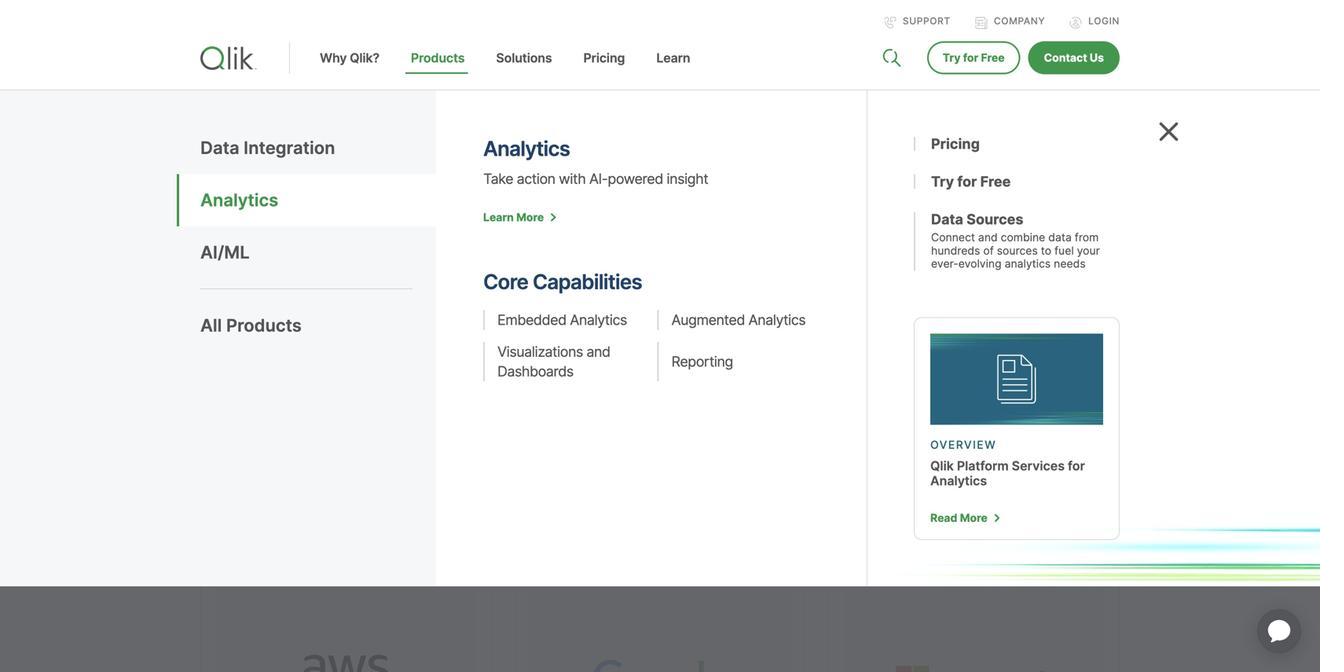 Task type: locate. For each thing, give the bounding box(es) containing it.
and down embedded analytics link
[[587, 343, 611, 360]]

application
[[1239, 590, 1321, 672]]

of down solutions
[[487, 364, 504, 387]]

platform
[[957, 458, 1009, 474]]

2 vertical spatial and
[[200, 394, 232, 417]]

try down support
[[943, 51, 961, 64]]

and down 'our'
[[200, 394, 232, 417]]

analytics down customers
[[237, 394, 309, 417]]

from
[[1075, 231, 1099, 244]]

companies
[[200, 333, 291, 357]]

data left from on the top of page
[[1049, 231, 1072, 244]]

try for free up sources
[[932, 173, 1011, 190]]

for down company image
[[964, 51, 979, 64]]

1 vertical spatial pricing
[[932, 135, 980, 153]]

1 vertical spatial with
[[310, 303, 346, 326]]

data integration
[[200, 137, 335, 158]]

learn right "pricing" button
[[657, 50, 691, 66]]

analytics up ai/ml
[[200, 189, 279, 211]]

products button
[[395, 50, 481, 90]]

pricing
[[584, 50, 625, 66], [932, 135, 980, 153]]

for right services on the right bottom of the page
[[1068, 458, 1086, 474]]

investments.
[[314, 394, 419, 417]]

sources
[[997, 244, 1038, 257]]

1 vertical spatial try
[[932, 173, 955, 190]]

integration
[[244, 137, 335, 158]]

analytics
[[1005, 257, 1051, 271], [237, 394, 309, 417]]

innovative
[[364, 333, 448, 357]]

0 horizontal spatial analytics
[[237, 394, 309, 417]]

0 horizontal spatial of
[[487, 364, 504, 387]]

with
[[559, 170, 586, 188], [310, 303, 346, 326]]

1 horizontal spatial with
[[559, 170, 586, 188]]

1 horizontal spatial of
[[984, 244, 994, 257]]

all products button
[[200, 289, 436, 352]]

solutions button
[[481, 50, 568, 90]]

login image
[[1070, 17, 1083, 29]]

1 vertical spatial qlik
[[931, 458, 954, 474]]

qlik image
[[200, 46, 257, 70]]

support
[[903, 15, 951, 27]]

1 vertical spatial data
[[932, 211, 964, 228]]

qlik up companies
[[200, 303, 231, 326]]

support link
[[884, 15, 951, 29]]

try for free down company image
[[943, 51, 1005, 64]]

0 horizontal spatial and
[[200, 394, 232, 417]]

learn
[[657, 50, 691, 66], [484, 211, 514, 224]]

for inside the overview qlik platform services for analytics
[[1068, 458, 1086, 474]]

with for analytics
[[559, 170, 586, 188]]

try for free
[[943, 51, 1005, 64], [932, 173, 1011, 190]]

data for data sources connect and combine data from hundreds of sources to fuel your ever-evolving analytics needs
[[932, 211, 964, 228]]

more for learn more
[[517, 211, 544, 224]]

data sources connect and combine data from hundreds of sources to fuel your ever-evolving analytics needs
[[932, 211, 1101, 271]]

data integration link
[[200, 122, 436, 174]]

products right 'qlik?'
[[411, 50, 465, 66]]

1 vertical spatial data
[[551, 364, 588, 387]]

sources
[[967, 211, 1024, 228]]

pricing inside button
[[584, 50, 625, 66]]

qlik
[[200, 303, 231, 326], [931, 458, 954, 474]]

1 vertical spatial of
[[487, 364, 504, 387]]

1 horizontal spatial data
[[1049, 231, 1072, 244]]

close search image
[[1160, 122, 1179, 142]]

1 vertical spatial analytics
[[237, 394, 309, 417]]

evolving
[[959, 257, 1002, 271]]

of inside data sources connect and combine data from hundreds of sources to fuel your ever-evolving analytics needs
[[984, 244, 994, 257]]

data inside button
[[200, 137, 239, 158]]

0 horizontal spatial pricing
[[584, 50, 625, 66]]

and inside data sources connect and combine data from hundreds of sources to fuel your ever-evolving analytics needs
[[979, 231, 998, 244]]

offering
[[296, 333, 359, 357]]

0 horizontal spatial data
[[200, 137, 239, 158]]

0 horizontal spatial products
[[226, 315, 302, 336]]

products
[[411, 50, 465, 66], [226, 315, 302, 336]]

company image
[[976, 17, 988, 29]]

free up sources
[[981, 173, 1011, 190]]

data left integration
[[200, 137, 239, 158]]

analytics
[[484, 136, 570, 161], [200, 189, 279, 211], [570, 311, 627, 329], [749, 311, 806, 329], [931, 473, 988, 489]]

free
[[982, 51, 1005, 64], [981, 173, 1011, 190]]

1 vertical spatial learn
[[484, 211, 514, 224]]

all products
[[200, 315, 302, 336]]

data
[[200, 137, 239, 158], [932, 211, 964, 228]]

learn inside button
[[657, 50, 691, 66]]

connect
[[932, 231, 976, 244]]

0 vertical spatial analytics
[[1005, 257, 1051, 271]]

0 horizontal spatial learn
[[484, 211, 514, 224]]

take action with ai-powered insight
[[484, 170, 709, 188]]

data
[[1049, 231, 1072, 244], [551, 364, 588, 387]]

for up sources
[[958, 173, 978, 190]]

try for free link down company image
[[928, 41, 1021, 74]]

analytics up 'reporting' 'link' in the bottom of the page
[[749, 311, 806, 329]]

0 vertical spatial of
[[984, 244, 994, 257]]

data inside data sources connect and combine data from hundreds of sources to fuel your ever-evolving analytics needs
[[932, 211, 964, 228]]

0 vertical spatial data
[[200, 137, 239, 158]]

and inside "visualizations and dashboards"
[[587, 343, 611, 360]]

try for free link
[[928, 41, 1021, 74], [914, 173, 1120, 190]]

featured technology partners - main banner image
[[672, 93, 1226, 525]]

analytics inside "button"
[[200, 189, 279, 211]]

0 vertical spatial more
[[517, 211, 544, 224]]

1 horizontal spatial learn
[[657, 50, 691, 66]]

why
[[320, 50, 347, 66]]

try
[[943, 51, 961, 64], [932, 173, 955, 190]]

data down help
[[551, 364, 588, 387]]

more
[[517, 211, 544, 224], [960, 511, 988, 525]]

data integration button
[[200, 122, 436, 174]]

1 vertical spatial for
[[958, 173, 978, 190]]

0 horizontal spatial qlik
[[200, 303, 231, 326]]

to
[[1041, 244, 1052, 257]]

augmented
[[672, 311, 745, 329]]

1 vertical spatial and
[[587, 343, 611, 360]]

1 horizontal spatial more
[[960, 511, 988, 525]]

ai/ml
[[200, 242, 250, 263]]

learn more
[[484, 211, 544, 224]]

1 horizontal spatial data
[[932, 211, 964, 228]]

that
[[531, 333, 564, 357]]

with inside the qlik partners with industry-leading technology companies offering innovative solutions that help our customers maximize the value of their data and analytics investments.
[[310, 303, 346, 326]]

featured partners: google image
[[531, 588, 790, 672]]

learn down the take
[[484, 211, 514, 224]]

help
[[569, 333, 604, 357]]

powered
[[608, 170, 663, 188]]

combine
[[1001, 231, 1046, 244]]

with up offering
[[310, 303, 346, 326]]

pricing link
[[914, 135, 1120, 153]]

and
[[979, 231, 998, 244], [587, 343, 611, 360], [200, 394, 232, 417]]

1 horizontal spatial and
[[587, 343, 611, 360]]

0 vertical spatial try
[[943, 51, 961, 64]]

0 vertical spatial qlik
[[200, 303, 231, 326]]

embedded analytics link
[[484, 310, 646, 330]]

solutions
[[496, 50, 552, 66]]

products up customers
[[226, 315, 302, 336]]

data up the connect
[[932, 211, 964, 228]]

analytics down overview
[[931, 473, 988, 489]]

visualizations and dashboards link
[[484, 342, 646, 381]]

all
[[200, 315, 222, 336]]

2 horizontal spatial and
[[979, 231, 998, 244]]

of left sources
[[984, 244, 994, 257]]

free down company image
[[982, 51, 1005, 64]]

company
[[994, 15, 1046, 27]]

ai-
[[589, 170, 608, 188]]

1 vertical spatial more
[[960, 511, 988, 525]]

hundreds
[[932, 244, 981, 257]]

0 vertical spatial with
[[559, 170, 586, 188]]

0 vertical spatial learn
[[657, 50, 691, 66]]

try for free link down pricing link
[[914, 173, 1120, 190]]

industry-
[[350, 303, 425, 326]]

more down action
[[517, 211, 544, 224]]

technology
[[342, 197, 518, 236]]

with left ai-
[[559, 170, 586, 188]]

data for data integration
[[200, 137, 239, 158]]

0 horizontal spatial more
[[517, 211, 544, 224]]

0 vertical spatial try for free link
[[928, 41, 1021, 74]]

0 vertical spatial pricing
[[584, 50, 625, 66]]

0 vertical spatial data
[[1049, 231, 1072, 244]]

value
[[439, 364, 483, 387]]

data inside the qlik partners with industry-leading technology companies offering innovative solutions that help our customers maximize the value of their data and analytics investments.
[[551, 364, 588, 387]]

visualizations and dashboards
[[498, 343, 611, 380]]

data inside data sources connect and combine data from hundreds of sources to fuel your ever-evolving analytics needs
[[1049, 231, 1072, 244]]

learn button
[[641, 50, 706, 90]]

0 horizontal spatial with
[[310, 303, 346, 326]]

learn for learn more
[[484, 211, 514, 224]]

analytics up help
[[570, 311, 627, 329]]

qlik down overview
[[931, 458, 954, 474]]

and down sources
[[979, 231, 998, 244]]

1 horizontal spatial qlik
[[931, 458, 954, 474]]

of inside the qlik partners with industry-leading technology companies offering innovative solutions that help our customers maximize the value of their data and analytics investments.
[[487, 364, 504, 387]]

featured technology partners
[[200, 197, 518, 276]]

0 vertical spatial and
[[979, 231, 998, 244]]

2 vertical spatial for
[[1068, 458, 1086, 474]]

more right read
[[960, 511, 988, 525]]

for
[[964, 51, 979, 64], [958, 173, 978, 190], [1068, 458, 1086, 474]]

1 horizontal spatial analytics
[[1005, 257, 1051, 271]]

featured
[[200, 197, 334, 236]]

our
[[200, 364, 228, 387]]

try up the connect
[[932, 173, 955, 190]]

0 horizontal spatial data
[[551, 364, 588, 387]]

1 vertical spatial try for free link
[[914, 173, 1120, 190]]

analytics down combine
[[1005, 257, 1051, 271]]

0 vertical spatial products
[[411, 50, 465, 66]]



Task type: vqa. For each thing, say whether or not it's contained in the screenshot.
2nd 'Qlik' image from the bottom
no



Task type: describe. For each thing, give the bounding box(es) containing it.
overview qlik platform services for analytics
[[931, 438, 1086, 489]]

embedded
[[498, 311, 567, 329]]

analytics button
[[200, 174, 436, 226]]

overview
[[931, 438, 997, 452]]

ai/ml button
[[200, 226, 436, 278]]

core capabilities
[[484, 270, 642, 294]]

maximize
[[324, 364, 402, 387]]

insight
[[667, 170, 709, 188]]

all products link
[[200, 300, 436, 352]]

featured partners: aws image
[[216, 588, 476, 672]]

their
[[509, 364, 546, 387]]

customers
[[232, 364, 320, 387]]

reporting link
[[658, 342, 820, 381]]

partners
[[200, 236, 330, 276]]

pricing button
[[568, 50, 641, 90]]

read more
[[931, 511, 988, 525]]

qlik partners with industry-leading technology companies offering innovative solutions that help our customers maximize the value of their data and analytics investments.
[[200, 303, 604, 417]]

partners
[[236, 303, 306, 326]]

ai/ml link
[[200, 226, 436, 278]]

learn for learn
[[657, 50, 691, 66]]

your
[[1078, 244, 1101, 257]]

capabilities
[[533, 270, 642, 294]]

technology
[[490, 303, 583, 326]]

qlik inside the qlik partners with industry-leading technology companies offering innovative solutions that help our customers maximize the value of their data and analytics investments.
[[200, 303, 231, 326]]

analytics inside the overview qlik platform services for analytics
[[931, 473, 988, 489]]

fuel
[[1055, 244, 1074, 257]]

why qlik? button
[[304, 50, 395, 90]]

with for featured technology partners
[[310, 303, 346, 326]]

services
[[1012, 458, 1065, 474]]

read
[[931, 511, 958, 525]]

embedded analytics
[[498, 311, 627, 329]]

login
[[1089, 15, 1120, 27]]

solutions
[[453, 333, 527, 357]]

and inside the qlik partners with industry-leading technology companies offering innovative solutions that help our customers maximize the value of their data and analytics investments.
[[200, 394, 232, 417]]

augmented analytics
[[672, 311, 806, 329]]

1 horizontal spatial pricing
[[932, 135, 980, 153]]

contact us link
[[1029, 41, 1120, 74]]

reporting
[[672, 353, 733, 370]]

analytics inside data sources connect and combine data from hundreds of sources to fuel your ever-evolving analytics needs
[[1005, 257, 1051, 271]]

augmented analytics link
[[658, 310, 820, 330]]

company link
[[976, 15, 1046, 29]]

analytics up action
[[484, 136, 570, 161]]

login link
[[1070, 15, 1120, 29]]

featured partners: microsoft image
[[845, 588, 1105, 672]]

more for read more
[[960, 511, 988, 525]]

contact
[[1045, 51, 1088, 64]]

core
[[484, 270, 528, 294]]

needs
[[1054, 257, 1086, 271]]

1 vertical spatial try for free
[[932, 173, 1011, 190]]

analytics link
[[200, 174, 436, 226]]

0 vertical spatial for
[[964, 51, 979, 64]]

1 horizontal spatial products
[[411, 50, 465, 66]]

support image
[[884, 17, 897, 29]]

action
[[517, 170, 556, 188]]

1 vertical spatial products
[[226, 315, 302, 336]]

0 vertical spatial try for free
[[943, 51, 1005, 64]]

dashboards
[[498, 363, 574, 380]]

analytics inside the qlik partners with industry-leading technology companies offering innovative solutions that help our customers maximize the value of their data and analytics investments.
[[237, 394, 309, 417]]

the
[[407, 364, 434, 387]]

why qlik?
[[320, 50, 380, 66]]

contact us
[[1045, 51, 1105, 64]]

0 vertical spatial free
[[982, 51, 1005, 64]]

leading
[[425, 303, 485, 326]]

us
[[1090, 51, 1105, 64]]

qlik inside the overview qlik platform services for analytics
[[931, 458, 954, 474]]

qlik?
[[350, 50, 380, 66]]

visualizations
[[498, 343, 583, 360]]

ever-
[[932, 257, 959, 271]]

take
[[484, 170, 513, 188]]

1 vertical spatial free
[[981, 173, 1011, 190]]



